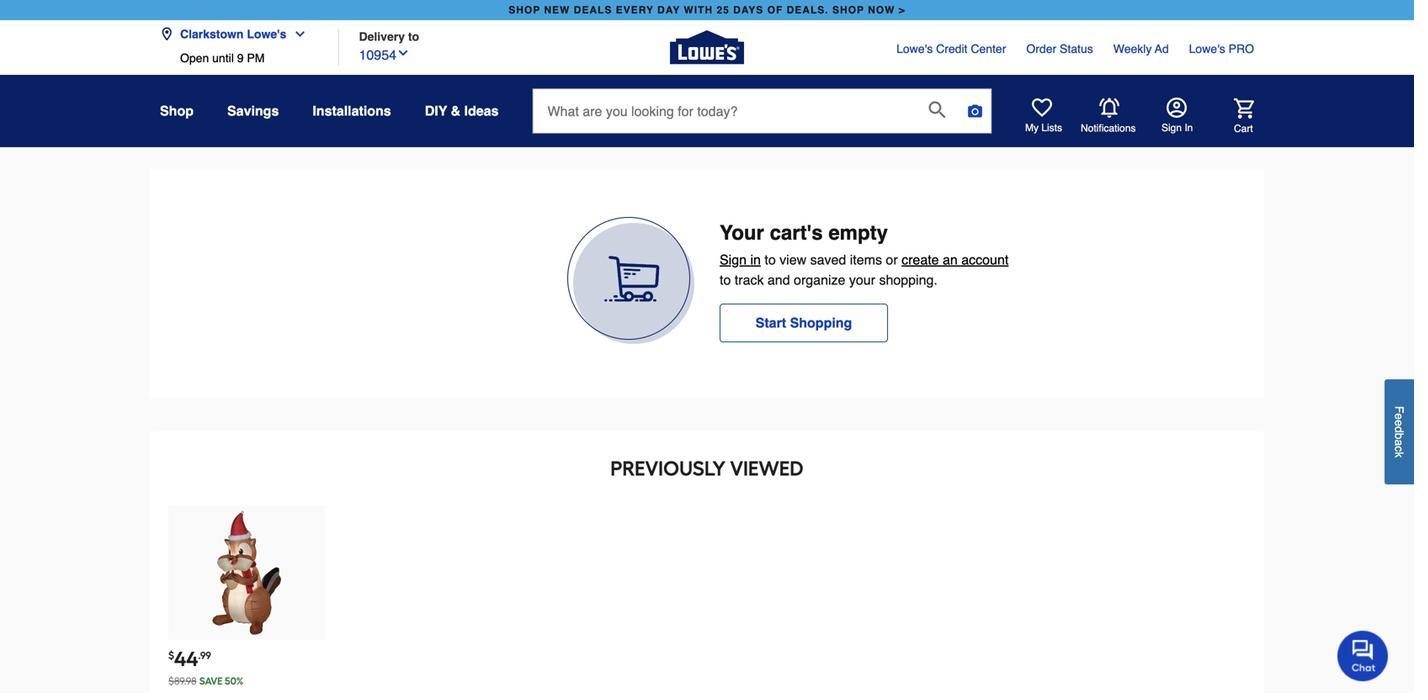 Task type: describe. For each thing, give the bounding box(es) containing it.
my lists
[[1026, 122, 1063, 134]]

f e e d b a c k
[[1393, 406, 1407, 458]]

savings
[[227, 103, 279, 119]]

order status link
[[1027, 40, 1094, 57]]

44
[[174, 648, 198, 672]]

deals.
[[787, 4, 829, 16]]

lowe's home improvement lists image
[[1032, 98, 1053, 118]]

chat invite button image
[[1338, 631, 1389, 682]]

previously viewed heading
[[167, 452, 1248, 486]]

clarkstown lowe's
[[180, 27, 287, 41]]

c
[[1393, 446, 1407, 452]]

notifications
[[1081, 122, 1136, 134]]

shopping.
[[880, 272, 938, 288]]

location image
[[160, 27, 173, 41]]

an
[[943, 252, 958, 268]]

lowe's pro
[[1190, 42, 1255, 56]]

create an account link
[[902, 250, 1009, 270]]

open until 9 pm
[[180, 51, 265, 65]]

cart's
[[770, 221, 823, 245]]

your
[[720, 221, 765, 245]]

open
[[180, 51, 209, 65]]

weekly ad
[[1114, 42, 1169, 56]]

create
[[902, 252, 939, 268]]

2 e from the top
[[1393, 420, 1407, 427]]

of
[[768, 4, 783, 16]]

lowe's credit center
[[897, 42, 1007, 56]]

lowe's home improvement account image
[[1167, 98, 1187, 118]]

$89.98 save 50%
[[168, 676, 244, 688]]

lowe's for lowe's pro
[[1190, 42, 1226, 56]]

or
[[886, 252, 898, 268]]

50%
[[225, 676, 244, 688]]

9
[[237, 51, 244, 65]]

your
[[850, 272, 876, 288]]

lowe's inside button
[[247, 27, 287, 41]]

day
[[658, 4, 681, 16]]

cart link
[[1211, 98, 1255, 135]]

until
[[212, 51, 234, 65]]

clarkstown
[[180, 27, 244, 41]]

f e e d b a c k button
[[1385, 380, 1415, 485]]

clarkstown lowe's button
[[160, 17, 313, 51]]

empty
[[829, 221, 888, 245]]

items
[[850, 252, 883, 268]]

order status
[[1027, 42, 1094, 56]]

1 shop from the left
[[509, 4, 541, 16]]

1 e from the top
[[1393, 414, 1407, 420]]

status
[[1060, 42, 1094, 56]]

and
[[768, 272, 790, 288]]

days
[[734, 4, 764, 16]]

delivery
[[359, 30, 405, 43]]

deals
[[574, 4, 613, 16]]

save
[[199, 676, 223, 688]]

holiday living 6.5-ft animatronic lighted christmas inflatable image
[[184, 511, 310, 636]]

1 vertical spatial to
[[765, 252, 776, 268]]

Search Query text field
[[533, 89, 916, 133]]

credit
[[937, 42, 968, 56]]

10954 button
[[359, 43, 410, 65]]

&
[[451, 103, 461, 119]]

pm
[[247, 51, 265, 65]]

in
[[1185, 122, 1194, 134]]

center
[[971, 42, 1007, 56]]

lowe's home improvement cart image
[[1235, 98, 1255, 119]]

search image
[[929, 101, 946, 118]]

pro
[[1229, 42, 1255, 56]]

start
[[756, 315, 787, 331]]

new
[[544, 4, 570, 16]]

delivery to
[[359, 30, 419, 43]]

sign inside your cart's empty sign in to view saved items or create an account to track and organize your shopping.
[[720, 252, 747, 268]]



Task type: locate. For each thing, give the bounding box(es) containing it.
2 shop from the left
[[833, 4, 865, 16]]

organize
[[794, 272, 846, 288]]

sign
[[1162, 122, 1182, 134], [720, 252, 747, 268]]

track
[[735, 272, 764, 288]]

lowe's up pm
[[247, 27, 287, 41]]

chevron down image
[[287, 27, 307, 41]]

account
[[962, 252, 1009, 268]]

shop new deals every day with 25 days of deals. shop now > link
[[505, 0, 909, 20]]

k
[[1393, 452, 1407, 458]]

installations
[[313, 103, 391, 119]]

>
[[899, 4, 906, 16]]

0 horizontal spatial lowe's
[[247, 27, 287, 41]]

to left track
[[720, 272, 731, 288]]

0 horizontal spatial sign
[[720, 252, 747, 268]]

shop
[[509, 4, 541, 16], [833, 4, 865, 16]]

chevron down image
[[397, 46, 410, 60]]

.99
[[198, 650, 211, 662]]

diy & ideas button
[[425, 96, 499, 126]]

to up chevron down icon
[[408, 30, 419, 43]]

sign inside sign in button
[[1162, 122, 1182, 134]]

lowe's home improvement logo image
[[670, 11, 744, 85]]

saved
[[811, 252, 847, 268]]

lowe's pro link
[[1190, 40, 1255, 57]]

diy
[[425, 103, 447, 119]]

my lists link
[[1026, 98, 1063, 135]]

2 horizontal spatial to
[[765, 252, 776, 268]]

savings button
[[227, 96, 279, 126]]

ad
[[1155, 42, 1169, 56]]

lowe's home improvement notification center image
[[1100, 98, 1120, 118]]

e
[[1393, 414, 1407, 420], [1393, 420, 1407, 427]]

1 vertical spatial sign
[[720, 252, 747, 268]]

installations button
[[313, 96, 391, 126]]

1 horizontal spatial to
[[720, 272, 731, 288]]

0 vertical spatial to
[[408, 30, 419, 43]]

weekly
[[1114, 42, 1152, 56]]

sign left 'in'
[[720, 252, 747, 268]]

previously viewed
[[611, 457, 804, 481]]

e up b
[[1393, 420, 1407, 427]]

a
[[1393, 440, 1407, 446]]

previously
[[611, 457, 726, 481]]

start shopping
[[756, 315, 852, 331]]

sign in button
[[1162, 98, 1194, 135]]

your cart's empty sign in to view saved items or create an account to track and organize your shopping.
[[720, 221, 1009, 288]]

camera image
[[967, 103, 984, 120]]

in
[[751, 252, 761, 268]]

lists
[[1042, 122, 1063, 134]]

shop new deals every day with 25 days of deals. shop now >
[[509, 4, 906, 16]]

ideas
[[464, 103, 499, 119]]

lowe's for lowe's credit center
[[897, 42, 933, 56]]

f
[[1393, 406, 1407, 414]]

with
[[684, 4, 713, 16]]

$89.98
[[168, 676, 197, 688]]

lowe's inside "link"
[[897, 42, 933, 56]]

10954
[[359, 47, 397, 63]]

my
[[1026, 122, 1039, 134]]

to
[[408, 30, 419, 43], [765, 252, 776, 268], [720, 272, 731, 288]]

cart
[[1235, 123, 1254, 135]]

shopping
[[790, 315, 852, 331]]

every
[[616, 4, 654, 16]]

sign left in
[[1162, 122, 1182, 134]]

2 horizontal spatial lowe's
[[1190, 42, 1226, 56]]

2 vertical spatial to
[[720, 272, 731, 288]]

lowe's left pro
[[1190, 42, 1226, 56]]

0 horizontal spatial to
[[408, 30, 419, 43]]

viewed
[[730, 457, 804, 481]]

shop
[[160, 103, 194, 119]]

1 horizontal spatial shop
[[833, 4, 865, 16]]

0 vertical spatial sign
[[1162, 122, 1182, 134]]

None search field
[[533, 88, 992, 149]]

1 horizontal spatial lowe's
[[897, 42, 933, 56]]

shop left now
[[833, 4, 865, 16]]

lowe's
[[247, 27, 287, 41], [897, 42, 933, 56], [1190, 42, 1226, 56]]

b
[[1393, 433, 1407, 440]]

e up the d
[[1393, 414, 1407, 420]]

lowe's credit center link
[[897, 40, 1007, 57]]

lowe's left credit
[[897, 42, 933, 56]]

now
[[868, 4, 896, 16]]

weekly ad link
[[1114, 40, 1169, 57]]

start shopping button
[[720, 304, 888, 343]]

$
[[168, 650, 174, 662]]

view
[[780, 252, 807, 268]]

diy & ideas
[[425, 103, 499, 119]]

to right 'in'
[[765, 252, 776, 268]]

d
[[1393, 427, 1407, 433]]

25
[[717, 4, 730, 16]]

shop button
[[160, 96, 194, 126]]

1 horizontal spatial sign
[[1162, 122, 1182, 134]]

0 horizontal spatial shop
[[509, 4, 541, 16]]

sign in link
[[720, 250, 761, 270]]

sign in
[[1162, 122, 1194, 134]]

order
[[1027, 42, 1057, 56]]

shop left new on the top
[[509, 4, 541, 16]]



Task type: vqa. For each thing, say whether or not it's contained in the screenshot.
the rightmost to
yes



